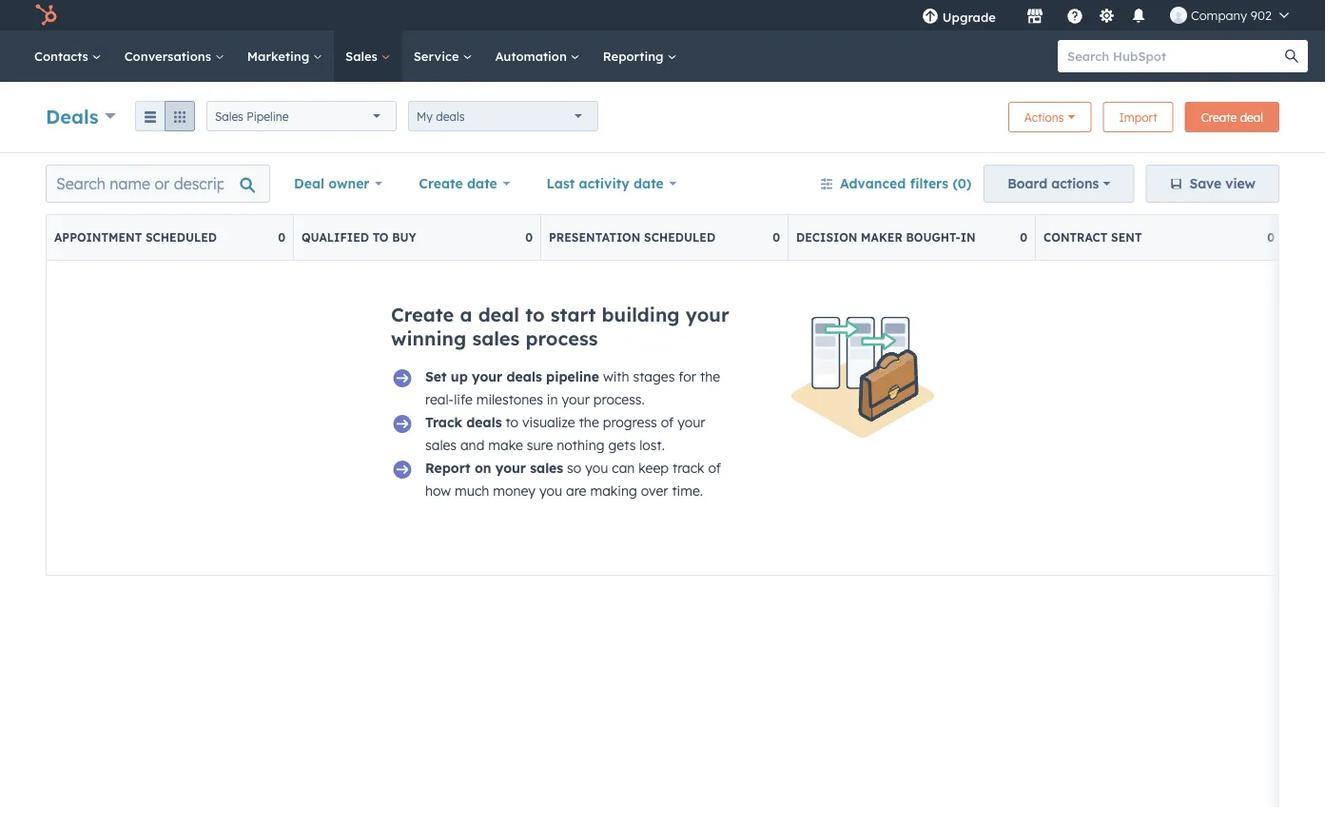 Task type: vqa. For each thing, say whether or not it's contained in the screenshot.
line at the right
no



Task type: describe. For each thing, give the bounding box(es) containing it.
deal owner
[[294, 175, 370, 192]]

contract
[[1044, 230, 1108, 245]]

search image
[[1286, 49, 1299, 63]]

sales pipeline
[[215, 109, 289, 123]]

marketing link
[[236, 30, 334, 82]]

service
[[414, 48, 463, 64]]

in
[[961, 230, 976, 245]]

2 vertical spatial sales
[[530, 460, 564, 476]]

your inside with stages for the real-life milestones in your process.
[[562, 391, 590, 408]]

0 horizontal spatial to
[[373, 230, 389, 245]]

create for create deal
[[1202, 110, 1238, 124]]

actions
[[1025, 110, 1065, 124]]

report
[[425, 460, 471, 476]]

1 vertical spatial you
[[540, 483, 563, 499]]

view
[[1226, 175, 1256, 192]]

visualize
[[523, 414, 576, 431]]

milestones
[[477, 391, 543, 408]]

2 date from the left
[[634, 175, 664, 192]]

of inside to visualize the progress of your sales and make sure nothing gets lost.
[[661, 414, 674, 431]]

of inside so you can keep track of how much money you are making over time.
[[709, 460, 721, 476]]

create deal
[[1202, 110, 1264, 124]]

0 for appointment scheduled
[[278, 230, 286, 245]]

deals button
[[46, 102, 116, 130]]

keep
[[639, 460, 669, 476]]

0 for decision maker bought-in
[[1020, 230, 1028, 245]]

filters
[[911, 175, 949, 192]]

save view button
[[1146, 165, 1280, 203]]

conversations
[[124, 48, 215, 64]]

search button
[[1276, 40, 1309, 72]]

set up your deals pipeline
[[425, 368, 600, 385]]

your up the money
[[496, 460, 526, 476]]

create date button
[[407, 165, 523, 203]]

help image
[[1067, 9, 1084, 26]]

last activity date
[[547, 175, 664, 192]]

for
[[679, 368, 697, 385]]

deal inside button
[[1241, 110, 1264, 124]]

automation link
[[484, 30, 592, 82]]

process.
[[594, 391, 645, 408]]

upgrade image
[[922, 9, 939, 26]]

import
[[1120, 110, 1158, 124]]

up
[[451, 368, 468, 385]]

settings link
[[1095, 5, 1119, 25]]

service link
[[402, 30, 484, 82]]

company
[[1191, 7, 1248, 23]]

owner
[[329, 175, 370, 192]]

advanced
[[840, 175, 906, 192]]

my deals button
[[408, 101, 599, 131]]

with
[[603, 368, 630, 385]]

set
[[425, 368, 447, 385]]

in
[[547, 391, 558, 408]]

board actions
[[1008, 175, 1100, 192]]

decision
[[797, 230, 858, 245]]

qualified to buy
[[302, 230, 416, 245]]

track deals
[[425, 414, 502, 431]]

make
[[488, 437, 523, 454]]

lost.
[[640, 437, 665, 454]]

marketplaces button
[[1015, 0, 1055, 30]]

last activity date button
[[534, 165, 690, 203]]

company 902 button
[[1159, 0, 1301, 30]]

and
[[461, 437, 485, 454]]

0 vertical spatial you
[[586, 460, 609, 476]]

Search HubSpot search field
[[1058, 40, 1292, 72]]

progress
[[603, 414, 657, 431]]

sales link
[[334, 30, 402, 82]]

create deal button
[[1186, 102, 1280, 132]]

board actions button
[[984, 165, 1135, 203]]

money
[[493, 483, 536, 499]]

deal inside create a deal to start building your winning sales process
[[478, 303, 520, 326]]

on
[[475, 460, 492, 476]]

to inside to visualize the progress of your sales and make sure nothing gets lost.
[[506, 414, 519, 431]]

appointment scheduled
[[54, 230, 217, 245]]

import button
[[1104, 102, 1174, 132]]

over
[[641, 483, 669, 499]]

appointment
[[54, 230, 142, 245]]

advanced filters (0) button
[[808, 165, 984, 203]]

decision maker bought-in
[[797, 230, 976, 245]]

create date
[[419, 175, 498, 192]]

sure
[[527, 437, 553, 454]]

reporting link
[[592, 30, 689, 82]]

conversations link
[[113, 30, 236, 82]]

a
[[460, 303, 473, 326]]

qualified
[[302, 230, 369, 245]]

my
[[417, 109, 433, 123]]



Task type: locate. For each thing, give the bounding box(es) containing it.
you left 'are'
[[540, 483, 563, 499]]

pipeline
[[247, 109, 289, 123]]

group inside deals banner
[[135, 101, 195, 131]]

0 left 'presentation' at the left of page
[[526, 230, 533, 245]]

0 horizontal spatial the
[[579, 414, 599, 431]]

create for create a deal to start building your winning sales process
[[391, 303, 454, 326]]

1 vertical spatial sales
[[425, 437, 457, 454]]

company 902
[[1191, 7, 1272, 23]]

actions
[[1052, 175, 1100, 192]]

group
[[135, 101, 195, 131]]

0 for presentation scheduled
[[773, 230, 780, 245]]

your right up
[[472, 368, 503, 385]]

deal
[[294, 175, 325, 192]]

0 vertical spatial to
[[373, 230, 389, 245]]

of up lost.
[[661, 414, 674, 431]]

0 horizontal spatial sales
[[215, 109, 244, 123]]

your up for at the right of page
[[686, 303, 730, 326]]

report on your sales
[[425, 460, 564, 476]]

marketplaces image
[[1027, 9, 1044, 26]]

the right for at the right of page
[[700, 368, 721, 385]]

2 scheduled from the left
[[644, 230, 716, 245]]

1 horizontal spatial to
[[506, 414, 519, 431]]

sales down track
[[425, 437, 457, 454]]

maker
[[861, 230, 903, 245]]

1 vertical spatial the
[[579, 414, 599, 431]]

4 0 from the left
[[1020, 230, 1028, 245]]

marketing
[[247, 48, 313, 64]]

are
[[566, 483, 587, 499]]

menu containing company 902
[[909, 0, 1303, 30]]

0 vertical spatial deal
[[1241, 110, 1264, 124]]

0 down save view button
[[1268, 230, 1275, 245]]

create
[[1202, 110, 1238, 124], [419, 175, 463, 192], [391, 303, 454, 326]]

of right the track
[[709, 460, 721, 476]]

save view
[[1190, 175, 1256, 192]]

deal owner button
[[282, 165, 395, 203]]

deal up 'view'
[[1241, 110, 1264, 124]]

0 vertical spatial sales
[[346, 48, 381, 64]]

the up nothing at the bottom
[[579, 414, 599, 431]]

help button
[[1059, 0, 1092, 30]]

how
[[425, 483, 451, 499]]

2 horizontal spatial deals
[[507, 368, 542, 385]]

1 vertical spatial create
[[419, 175, 463, 192]]

sales inside create a deal to start building your winning sales process
[[472, 326, 520, 350]]

activity
[[579, 175, 630, 192]]

notifications image
[[1131, 9, 1148, 26]]

your inside create a deal to start building your winning sales process
[[686, 303, 730, 326]]

3 0 from the left
[[773, 230, 780, 245]]

your up the track
[[678, 414, 706, 431]]

of
[[661, 414, 674, 431], [709, 460, 721, 476]]

1 vertical spatial of
[[709, 460, 721, 476]]

winning
[[391, 326, 467, 350]]

0 vertical spatial sales
[[472, 326, 520, 350]]

1 horizontal spatial date
[[634, 175, 664, 192]]

1 horizontal spatial scheduled
[[644, 230, 716, 245]]

sent
[[1112, 230, 1143, 245]]

to inside create a deal to start building your winning sales process
[[526, 303, 545, 326]]

1 horizontal spatial deals
[[467, 414, 502, 431]]

create inside create deal button
[[1202, 110, 1238, 124]]

sales for sales pipeline
[[215, 109, 244, 123]]

scheduled for presentation scheduled
[[644, 230, 716, 245]]

upgrade
[[943, 9, 996, 25]]

building
[[602, 303, 680, 326]]

create down my deals
[[419, 175, 463, 192]]

the inside to visualize the progress of your sales and make sure nothing gets lost.
[[579, 414, 599, 431]]

to
[[373, 230, 389, 245], [526, 303, 545, 326], [506, 414, 519, 431]]

sales left service on the top left of page
[[346, 48, 381, 64]]

0 horizontal spatial deals
[[436, 109, 465, 123]]

gets
[[609, 437, 636, 454]]

so
[[567, 460, 582, 476]]

create inside create date popup button
[[419, 175, 463, 192]]

real-
[[425, 391, 454, 408]]

0 horizontal spatial of
[[661, 414, 674, 431]]

1 horizontal spatial sales
[[472, 326, 520, 350]]

deals right my
[[436, 109, 465, 123]]

create up save view
[[1202, 110, 1238, 124]]

2 vertical spatial create
[[391, 303, 454, 326]]

2 vertical spatial deals
[[467, 414, 502, 431]]

0 vertical spatial the
[[700, 368, 721, 385]]

to down milestones
[[506, 414, 519, 431]]

1 horizontal spatial deal
[[1241, 110, 1264, 124]]

deal right a
[[478, 303, 520, 326]]

deals for track deals
[[467, 414, 502, 431]]

sales inside to visualize the progress of your sales and make sure nothing gets lost.
[[425, 437, 457, 454]]

0 horizontal spatial deal
[[478, 303, 520, 326]]

track
[[425, 414, 463, 431]]

0 horizontal spatial sales
[[425, 437, 457, 454]]

life
[[454, 391, 473, 408]]

time.
[[672, 483, 703, 499]]

sales up set up your deals pipeline
[[472, 326, 520, 350]]

your inside to visualize the progress of your sales and make sure nothing gets lost.
[[678, 414, 706, 431]]

hubspot image
[[34, 4, 57, 27]]

date down my deals popup button
[[467, 175, 498, 192]]

Search name or description search field
[[46, 165, 270, 203]]

0 for qualified to buy
[[526, 230, 533, 245]]

your down pipeline
[[562, 391, 590, 408]]

menu
[[909, 0, 1303, 30]]

much
[[455, 483, 490, 499]]

hubspot link
[[23, 4, 71, 27]]

scheduled down the search name or description search box
[[146, 230, 217, 245]]

0 left the decision
[[773, 230, 780, 245]]

the
[[700, 368, 721, 385], [579, 414, 599, 431]]

mateo roberts image
[[1171, 7, 1188, 24]]

you right so
[[586, 460, 609, 476]]

sales down sure on the bottom of the page
[[530, 460, 564, 476]]

(0)
[[953, 175, 972, 192]]

0 horizontal spatial date
[[467, 175, 498, 192]]

deal
[[1241, 110, 1264, 124], [478, 303, 520, 326]]

nothing
[[557, 437, 605, 454]]

1 vertical spatial sales
[[215, 109, 244, 123]]

1 horizontal spatial the
[[700, 368, 721, 385]]

2 horizontal spatial to
[[526, 303, 545, 326]]

sales for sales
[[346, 48, 381, 64]]

deals up and
[[467, 414, 502, 431]]

deals
[[46, 104, 99, 128]]

create for create date
[[419, 175, 463, 192]]

so you can keep track of how much money you are making over time.
[[425, 460, 721, 499]]

pipeline
[[546, 368, 600, 385]]

0 left qualified
[[278, 230, 286, 245]]

sales left "pipeline"
[[215, 109, 244, 123]]

notifications button
[[1123, 0, 1155, 30]]

0 vertical spatial of
[[661, 414, 674, 431]]

bought-
[[907, 230, 961, 245]]

scheduled for appointment scheduled
[[146, 230, 217, 245]]

stages
[[633, 368, 675, 385]]

0
[[278, 230, 286, 245], [526, 230, 533, 245], [773, 230, 780, 245], [1020, 230, 1028, 245], [1268, 230, 1275, 245]]

1 date from the left
[[467, 175, 498, 192]]

date
[[467, 175, 498, 192], [634, 175, 664, 192]]

presentation
[[549, 230, 641, 245]]

my deals
[[417, 109, 465, 123]]

contacts link
[[23, 30, 113, 82]]

to left the buy
[[373, 230, 389, 245]]

your
[[686, 303, 730, 326], [472, 368, 503, 385], [562, 391, 590, 408], [678, 414, 706, 431], [496, 460, 526, 476]]

deals inside popup button
[[436, 109, 465, 123]]

sales pipeline button
[[207, 101, 397, 131]]

contacts
[[34, 48, 92, 64]]

1 horizontal spatial of
[[709, 460, 721, 476]]

to left start
[[526, 303, 545, 326]]

deals up milestones
[[507, 368, 542, 385]]

0 vertical spatial deals
[[436, 109, 465, 123]]

deals banner
[[46, 96, 1280, 133]]

1 scheduled from the left
[[146, 230, 217, 245]]

reporting
[[603, 48, 668, 64]]

deals for my deals
[[436, 109, 465, 123]]

start
[[551, 303, 596, 326]]

the inside with stages for the real-life milestones in your process.
[[700, 368, 721, 385]]

0 horizontal spatial you
[[540, 483, 563, 499]]

settings image
[[1099, 8, 1116, 25]]

deals
[[436, 109, 465, 123], [507, 368, 542, 385], [467, 414, 502, 431]]

presentation scheduled
[[549, 230, 716, 245]]

2 vertical spatial to
[[506, 414, 519, 431]]

0 vertical spatial create
[[1202, 110, 1238, 124]]

date right activity
[[634, 175, 664, 192]]

5 0 from the left
[[1268, 230, 1275, 245]]

2 0 from the left
[[526, 230, 533, 245]]

0 left contract
[[1020, 230, 1028, 245]]

track
[[673, 460, 705, 476]]

sales
[[472, 326, 520, 350], [425, 437, 457, 454], [530, 460, 564, 476]]

1 vertical spatial to
[[526, 303, 545, 326]]

automation
[[495, 48, 571, 64]]

sales inside popup button
[[215, 109, 244, 123]]

actions button
[[1009, 102, 1092, 132]]

create inside create a deal to start building your winning sales process
[[391, 303, 454, 326]]

1 horizontal spatial you
[[586, 460, 609, 476]]

with stages for the real-life milestones in your process.
[[425, 368, 721, 408]]

0 for contract sent
[[1268, 230, 1275, 245]]

can
[[612, 460, 635, 476]]

1 vertical spatial deals
[[507, 368, 542, 385]]

1 horizontal spatial sales
[[346, 48, 381, 64]]

1 vertical spatial deal
[[478, 303, 520, 326]]

0 horizontal spatial scheduled
[[146, 230, 217, 245]]

create left a
[[391, 303, 454, 326]]

scheduled right 'presentation' at the left of page
[[644, 230, 716, 245]]

1 0 from the left
[[278, 230, 286, 245]]

making
[[590, 483, 638, 499]]

scheduled
[[146, 230, 217, 245], [644, 230, 716, 245]]

board
[[1008, 175, 1048, 192]]

2 horizontal spatial sales
[[530, 460, 564, 476]]



